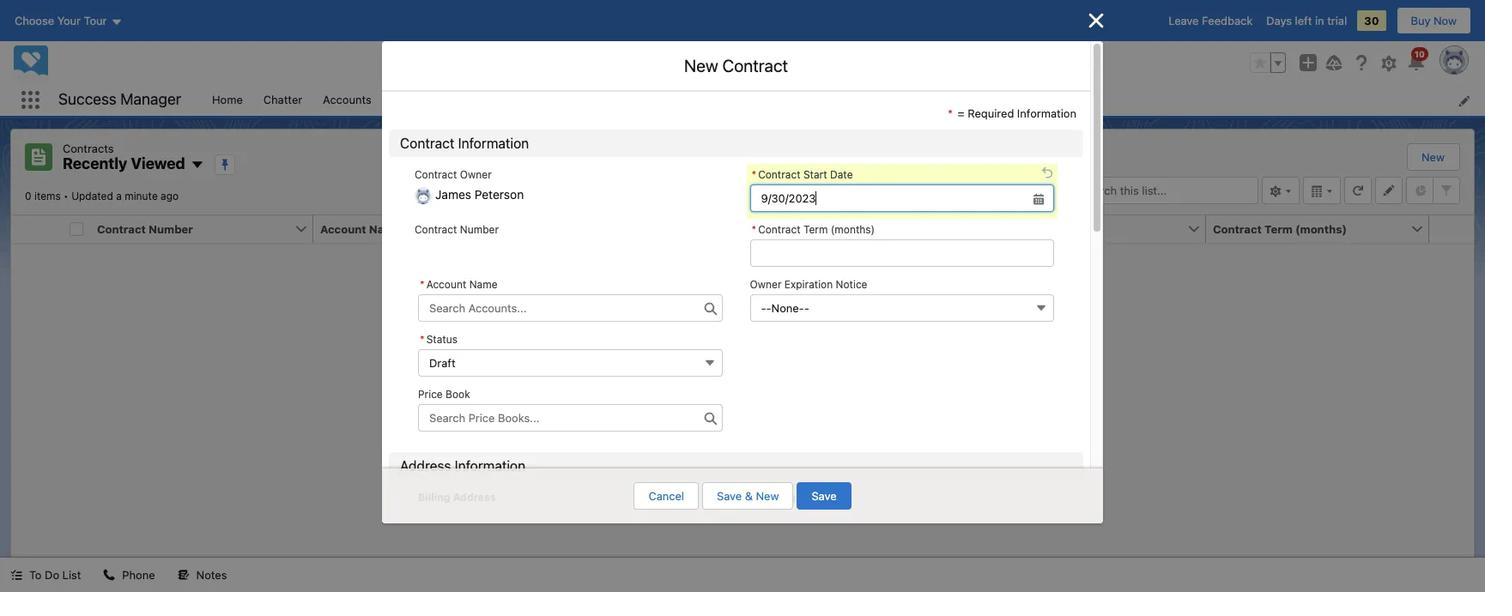 Task type: locate. For each thing, give the bounding box(es) containing it.
2 horizontal spatial new
[[1422, 150, 1446, 164]]

0 horizontal spatial account
[[320, 222, 366, 236]]

* left contract start date
[[752, 223, 757, 236]]

account inside button
[[320, 222, 366, 236]]

recently
[[63, 155, 127, 173]]

information right required
[[1018, 107, 1077, 120]]

3 - from the left
[[805, 301, 810, 315]]

leave feedback
[[1169, 14, 1253, 27]]

address down the address information
[[453, 491, 496, 504]]

text default image inside phone button
[[103, 570, 115, 582]]

* for * contract start date
[[752, 168, 757, 181]]

0 horizontal spatial owner
[[460, 168, 492, 181]]

1 horizontal spatial address
[[453, 491, 496, 504]]

start up notice
[[819, 222, 847, 236]]

group containing *
[[750, 164, 1055, 212]]

2 save from the left
[[812, 490, 837, 503]]

0 horizontal spatial text default image
[[103, 570, 115, 582]]

days left in trial
[[1267, 14, 1348, 27]]

owner expiration notice
[[750, 278, 868, 291]]

1 vertical spatial account
[[427, 278, 467, 291]]

contract number down minute
[[97, 222, 193, 236]]

address up the billing
[[400, 458, 451, 474]]

search...
[[578, 56, 624, 70]]

text default image
[[103, 570, 115, 582], [177, 570, 190, 582]]

1 vertical spatial information
[[458, 135, 529, 151]]

text default image inside notes button
[[177, 570, 190, 582]]

1 vertical spatial start
[[819, 222, 847, 236]]

account name element
[[314, 215, 537, 244]]

0 vertical spatial name
[[369, 222, 401, 236]]

recently viewed
[[63, 155, 185, 173]]

contracts right any
[[756, 370, 807, 384]]

* contract start date
[[752, 168, 853, 181]]

term
[[1265, 222, 1293, 236], [804, 223, 828, 236]]

information
[[1018, 107, 1077, 120], [458, 135, 529, 151], [455, 458, 526, 474]]

contracts up contract information
[[505, 93, 556, 106]]

contracts
[[505, 93, 556, 106], [63, 142, 114, 155], [756, 370, 807, 384]]

Search Accounts... text field
[[418, 294, 723, 322]]

-
[[761, 301, 767, 315], [767, 301, 772, 315], [805, 301, 810, 315]]

book
[[446, 388, 470, 401]]

manager
[[120, 90, 181, 108]]

group
[[1251, 52, 1287, 73], [750, 164, 1055, 212]]

notice
[[836, 278, 868, 291]]

information for contract information
[[458, 135, 529, 151]]

shipping address
[[750, 491, 842, 504]]

trial
[[1328, 14, 1348, 27]]

address for billing address
[[453, 491, 496, 504]]

1 vertical spatial owner
[[750, 278, 782, 291]]

account name button
[[314, 215, 518, 243]]

date
[[831, 168, 853, 181], [850, 222, 875, 236], [1066, 222, 1092, 236]]

new inside recently viewed|contracts|list view element
[[1422, 150, 1446, 164]]

contracts link
[[494, 84, 566, 116]]

1 vertical spatial new
[[1422, 150, 1446, 164]]

* for * account name
[[420, 278, 425, 291]]

price
[[418, 388, 443, 401]]

term up expiration
[[804, 223, 828, 236]]

2 horizontal spatial address
[[799, 491, 842, 504]]

days
[[1267, 14, 1293, 27]]

0 items • updated a minute ago
[[25, 189, 179, 202]]

group up contract start date element
[[750, 164, 1055, 212]]

0 horizontal spatial number
[[149, 222, 193, 236]]

notes
[[196, 569, 227, 582]]

1 horizontal spatial name
[[470, 278, 498, 291]]

cell
[[63, 215, 90, 244]]

number up * account name
[[460, 223, 499, 236]]

* down account name element
[[420, 278, 425, 291]]

0 vertical spatial group
[[1251, 52, 1287, 73]]

1 horizontal spatial (months)
[[1296, 222, 1348, 236]]

save right shipping
[[812, 490, 837, 503]]

2 vertical spatial contracts
[[756, 370, 807, 384]]

contract number inside button
[[97, 222, 193, 236]]

save left &
[[717, 490, 742, 503]]

0 vertical spatial account
[[320, 222, 366, 236]]

1 text default image from the left
[[103, 570, 115, 582]]

0 vertical spatial owner
[[460, 168, 492, 181]]

1 horizontal spatial text default image
[[177, 570, 190, 582]]

term inside 'contract term (months)' button
[[1265, 222, 1293, 236]]

home
[[212, 93, 243, 106]]

0 vertical spatial contracts
[[505, 93, 556, 106]]

2 vertical spatial information
[[455, 458, 526, 474]]

None text field
[[750, 184, 1055, 212], [750, 239, 1055, 267], [750, 184, 1055, 212], [750, 239, 1055, 267]]

name
[[369, 222, 401, 236], [470, 278, 498, 291]]

* left =
[[948, 107, 953, 120]]

* left 'status'
[[420, 333, 425, 346]]

status element
[[537, 215, 770, 244]]

term down list view controls icon
[[1265, 222, 1293, 236]]

(months) up notice
[[831, 223, 875, 236]]

contract end date button
[[983, 215, 1188, 243]]

list containing home
[[202, 84, 1486, 116]]

new
[[685, 56, 719, 76], [1422, 150, 1446, 164], [756, 490, 779, 503]]

contract number element
[[90, 215, 324, 244]]

contracts image
[[25, 143, 52, 171]]

information up billing address
[[455, 458, 526, 474]]

text default image
[[10, 570, 22, 582]]

1 vertical spatial group
[[750, 164, 1055, 212]]

contacts
[[415, 93, 462, 106]]

leave feedback link
[[1169, 14, 1253, 27]]

number inside button
[[149, 222, 193, 236]]

save
[[717, 490, 742, 503], [812, 490, 837, 503]]

new button
[[1409, 144, 1459, 170]]

any
[[735, 370, 753, 384]]

0 vertical spatial new
[[685, 56, 719, 76]]

new contract
[[685, 56, 789, 76]]

1 horizontal spatial new
[[756, 490, 779, 503]]

0 horizontal spatial save
[[717, 490, 742, 503]]

•
[[64, 189, 69, 202]]

chatter
[[264, 93, 302, 106]]

Owner Expiration Notice button
[[750, 294, 1055, 322]]

address
[[400, 458, 451, 474], [453, 491, 496, 504], [799, 491, 842, 504]]

owner down contract information
[[460, 168, 492, 181]]

contract inside button
[[1214, 222, 1263, 236]]

start inside group
[[804, 168, 828, 181]]

* for * = required information
[[948, 107, 953, 120]]

cancel
[[649, 490, 685, 503]]

address for shipping address
[[799, 491, 842, 504]]

owner up --none--
[[750, 278, 782, 291]]

contracts up updated
[[63, 142, 114, 155]]

buy now button
[[1397, 7, 1472, 34]]

--none--
[[761, 301, 810, 315]]

information up contract owner
[[458, 135, 529, 151]]

phone
[[122, 569, 155, 582]]

0 horizontal spatial group
[[750, 164, 1055, 212]]

0 horizontal spatial new
[[685, 56, 719, 76]]

contract number up * account name
[[415, 223, 499, 236]]

0 vertical spatial start
[[804, 168, 828, 181]]

2 horizontal spatial contracts
[[756, 370, 807, 384]]

minute
[[125, 189, 158, 202]]

start up contract start date
[[804, 168, 828, 181]]

2 vertical spatial new
[[756, 490, 779, 503]]

1 horizontal spatial term
[[1265, 222, 1293, 236]]

date right end
[[1066, 222, 1092, 236]]

text default image left phone
[[103, 570, 115, 582]]

address right shipping
[[799, 491, 842, 504]]

0 horizontal spatial contract number
[[97, 222, 193, 236]]

* up * contract term (months)
[[752, 168, 757, 181]]

1 horizontal spatial save
[[812, 490, 837, 503]]

1 horizontal spatial group
[[1251, 52, 1287, 73]]

2 text default image from the left
[[177, 570, 190, 582]]

*
[[948, 107, 953, 120], [752, 168, 757, 181], [752, 223, 757, 236], [420, 278, 425, 291], [420, 333, 425, 346]]

action element
[[1430, 215, 1475, 244]]

contract
[[723, 56, 789, 76], [400, 135, 455, 151], [415, 168, 457, 181], [759, 168, 801, 181], [97, 222, 146, 236], [767, 222, 816, 236], [990, 222, 1039, 236], [1214, 222, 1263, 236], [415, 223, 457, 236], [759, 223, 801, 236]]

1 horizontal spatial contracts
[[505, 93, 556, 106]]

None search field
[[1053, 177, 1259, 204]]

1 vertical spatial name
[[470, 278, 498, 291]]

calendar list item
[[588, 84, 678, 116]]

new for new contract
[[685, 56, 719, 76]]

text default image left notes
[[177, 570, 190, 582]]

1 save from the left
[[717, 490, 742, 503]]

0 horizontal spatial name
[[369, 222, 401, 236]]

date for contract end date
[[1066, 222, 1092, 236]]

number down ago
[[149, 222, 193, 236]]

updated
[[71, 189, 113, 202]]

1 vertical spatial contracts
[[63, 142, 114, 155]]

group down days
[[1251, 52, 1287, 73]]

date up "contract start date" button
[[831, 168, 853, 181]]

date up notice
[[850, 222, 875, 236]]

(months) down display as table image
[[1296, 222, 1348, 236]]

list
[[202, 84, 1486, 116]]

address information
[[400, 458, 526, 474]]

account
[[320, 222, 366, 236], [427, 278, 467, 291]]

inverse image
[[1087, 10, 1107, 31]]

contacts link
[[404, 84, 472, 116]]

contracts inside list item
[[505, 93, 556, 106]]

notes button
[[167, 558, 237, 593]]

contract number
[[97, 222, 193, 236], [415, 223, 499, 236]]



Task type: describe. For each thing, give the bounding box(es) containing it.
* account name
[[420, 278, 498, 291]]

text default image for notes
[[177, 570, 190, 582]]

0
[[25, 189, 31, 202]]

viewed
[[131, 155, 185, 173]]

contract term (months) button
[[1207, 215, 1411, 243]]

account name
[[320, 222, 401, 236]]

1 horizontal spatial contract number
[[415, 223, 499, 236]]

accounts list item
[[313, 84, 404, 116]]

success manager
[[58, 90, 181, 108]]

* status
[[420, 333, 458, 346]]

contacts list item
[[404, 84, 494, 116]]

do
[[45, 569, 59, 582]]

0 horizontal spatial address
[[400, 458, 451, 474]]

1 - from the left
[[761, 301, 767, 315]]

you
[[631, 370, 651, 384]]

success
[[58, 90, 117, 108]]

items
[[34, 189, 61, 202]]

home link
[[202, 84, 253, 116]]

text default image for phone
[[103, 570, 115, 582]]

cancel button
[[634, 483, 699, 510]]

contract term (months) element
[[1207, 215, 1440, 244]]

Status, Draft button
[[418, 349, 723, 377]]

now
[[1434, 14, 1458, 27]]

information for address information
[[455, 458, 526, 474]]

contract term (months)
[[1214, 222, 1348, 236]]

Search Recently Viewed list view. search field
[[1053, 177, 1259, 204]]

phone button
[[93, 558, 165, 593]]

contracts list item
[[494, 84, 588, 116]]

contract end date
[[990, 222, 1092, 236]]

to
[[29, 569, 42, 582]]

calendar link
[[588, 84, 656, 116]]

recently viewed status
[[25, 189, 71, 202]]

item number element
[[11, 215, 63, 244]]

1 horizontal spatial number
[[460, 223, 499, 236]]

0 horizontal spatial contracts
[[63, 142, 114, 155]]

recently.
[[810, 370, 855, 384]]

leave
[[1169, 14, 1199, 27]]

search... button
[[545, 49, 888, 76]]

required
[[968, 107, 1015, 120]]

chatter link
[[253, 84, 313, 116]]

none search field inside recently viewed|contracts|list view element
[[1053, 177, 1259, 204]]

status
[[427, 333, 458, 346]]

1 horizontal spatial owner
[[750, 278, 782, 291]]

cell inside recently viewed|contracts|list view element
[[63, 215, 90, 244]]

to do list button
[[0, 558, 91, 593]]

accounts
[[323, 93, 372, 106]]

&
[[745, 490, 753, 503]]

contract start date element
[[760, 215, 994, 244]]

new for new
[[1422, 150, 1446, 164]]

buy now
[[1412, 14, 1458, 27]]

to do list
[[29, 569, 81, 582]]

* = required information
[[948, 107, 1077, 120]]

save & new button
[[703, 483, 794, 510]]

contract end date element
[[983, 215, 1217, 244]]

save button
[[797, 483, 852, 510]]

none-
[[772, 301, 805, 315]]

viewed
[[695, 370, 731, 384]]

name inside button
[[369, 222, 401, 236]]

calendar
[[599, 93, 645, 106]]

0 horizontal spatial term
[[804, 223, 828, 236]]

haven't
[[654, 370, 692, 384]]

start inside button
[[819, 222, 847, 236]]

a
[[116, 189, 122, 202]]

accounts link
[[313, 84, 382, 116]]

ago
[[161, 189, 179, 202]]

buy
[[1412, 14, 1431, 27]]

end
[[1042, 222, 1063, 236]]

contract start date
[[767, 222, 875, 236]]

contract information
[[400, 135, 529, 151]]

billing address
[[418, 491, 496, 504]]

left
[[1296, 14, 1313, 27]]

* contract term (months)
[[752, 223, 875, 236]]

(months) inside button
[[1296, 222, 1348, 236]]

date inside group
[[831, 168, 853, 181]]

feedback
[[1203, 14, 1253, 27]]

recently viewed|contracts|list view element
[[10, 129, 1476, 558]]

0 vertical spatial information
[[1018, 107, 1077, 120]]

billing
[[418, 491, 451, 504]]

display as table image
[[1304, 177, 1342, 204]]

price book
[[418, 388, 470, 401]]

save & new
[[717, 490, 779, 503]]

* for * contract term (months)
[[752, 223, 757, 236]]

Price Book text field
[[418, 404, 723, 432]]

=
[[958, 107, 965, 120]]

contract owner
[[415, 168, 492, 181]]

2 - from the left
[[767, 301, 772, 315]]

action image
[[1430, 215, 1475, 243]]

list
[[62, 569, 81, 582]]

you haven't viewed any contracts recently.
[[631, 370, 855, 384]]

0 horizontal spatial (months)
[[831, 223, 875, 236]]

shipping
[[750, 491, 796, 504]]

30
[[1365, 14, 1380, 27]]

item number image
[[11, 215, 63, 243]]

contract number button
[[90, 215, 295, 243]]

1 horizontal spatial account
[[427, 278, 467, 291]]

contract start date button
[[760, 215, 965, 243]]

save for save & new
[[717, 490, 742, 503]]

date for contract start date
[[850, 222, 875, 236]]

in
[[1316, 14, 1325, 27]]

list view controls image
[[1263, 177, 1300, 204]]

* for * status
[[420, 333, 425, 346]]

save for save
[[812, 490, 837, 503]]

expiration
[[785, 278, 833, 291]]



Task type: vqa. For each thing, say whether or not it's contained in the screenshot.
top OPPORTUNITIES
no



